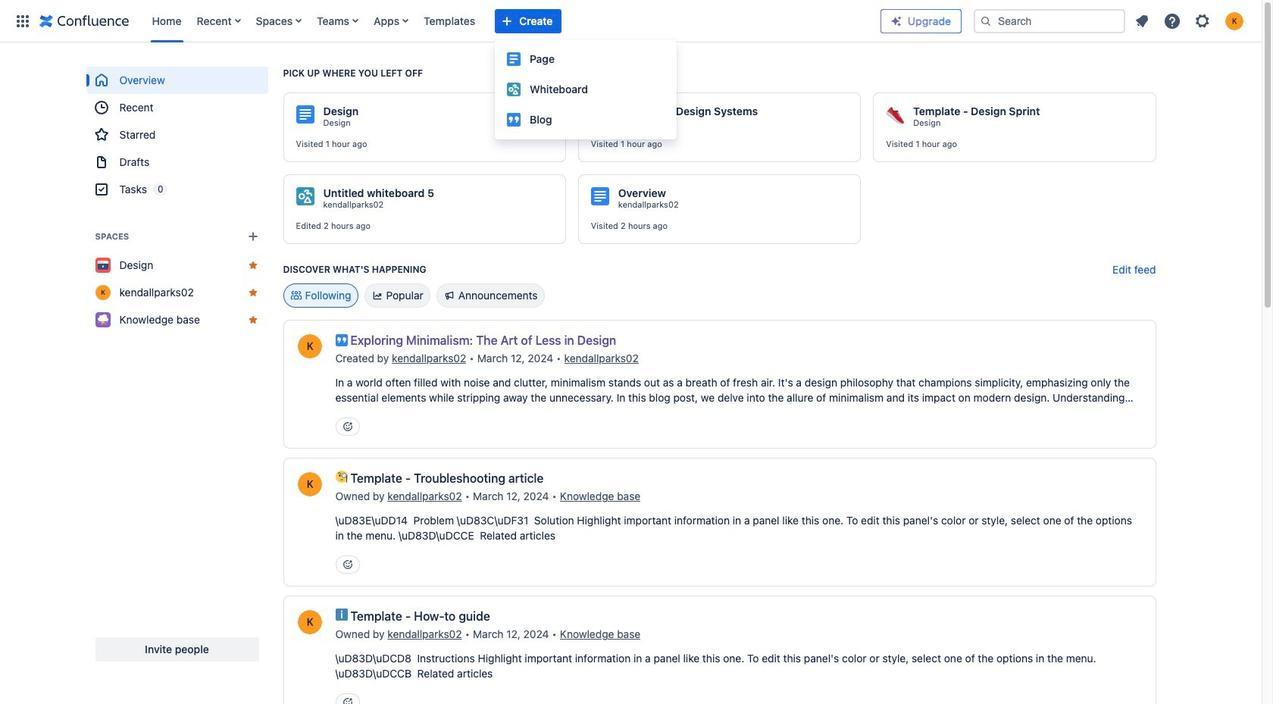 Task type: locate. For each thing, give the bounding box(es) containing it.
1 vertical spatial more information about kendallparks02 image
[[296, 471, 323, 498]]

banner
[[0, 0, 1262, 42]]

1 vertical spatial unstar this space image
[[247, 287, 259, 299]]

0 vertical spatial add reaction image
[[342, 559, 354, 571]]

1 horizontal spatial list
[[1129, 7, 1253, 35]]

2 vertical spatial more information about kendallparks02 image
[[296, 609, 323, 636]]

2 add reaction image from the top
[[342, 697, 354, 704]]

:athletic_shoe: image
[[887, 106, 905, 124], [887, 106, 905, 124]]

0 vertical spatial more information about kendallparks02 image
[[296, 333, 323, 360]]

add reaction image
[[342, 559, 354, 571], [342, 697, 354, 704]]

list for appswitcher icon
[[144, 0, 881, 42]]

create a space image
[[244, 227, 262, 246]]

0 vertical spatial unstar this space image
[[247, 259, 259, 271]]

2 vertical spatial unstar this space image
[[247, 314, 259, 326]]

search image
[[980, 15, 993, 27]]

None search field
[[974, 9, 1126, 33]]

more information about kendallparks02 image
[[296, 333, 323, 360], [296, 471, 323, 498], [296, 609, 323, 636]]

3 more information about kendallparks02 image from the top
[[296, 609, 323, 636]]

premium image
[[891, 15, 903, 27]]

list
[[144, 0, 881, 42], [1129, 7, 1253, 35]]

Search field
[[974, 9, 1126, 33]]

unstar this space image
[[247, 259, 259, 271], [247, 287, 259, 299], [247, 314, 259, 326]]

0 horizontal spatial list
[[144, 0, 881, 42]]

2 more information about kendallparks02 image from the top
[[296, 471, 323, 498]]

2 unstar this space image from the top
[[247, 287, 259, 299]]

1 more information about kendallparks02 image from the top
[[296, 333, 323, 360]]

1 add reaction image from the top
[[342, 559, 354, 571]]

group
[[495, 39, 677, 140], [86, 67, 268, 203]]

1 vertical spatial add reaction image
[[342, 697, 354, 704]]

:information_source: image
[[336, 609, 348, 621], [336, 609, 348, 621]]

confluence image
[[39, 12, 129, 30], [39, 12, 129, 30]]



Task type: vqa. For each thing, say whether or not it's contained in the screenshot.
the right group
yes



Task type: describe. For each thing, give the bounding box(es) containing it.
:face_with_monocle: image
[[336, 471, 348, 483]]

your profile and preferences image
[[1226, 12, 1244, 30]]

:face_with_monocle: image
[[336, 471, 348, 483]]

1 horizontal spatial group
[[495, 39, 677, 140]]

settings icon image
[[1194, 12, 1212, 30]]

add reaction image for 2nd more information about kendallparks02 icon
[[342, 559, 354, 571]]

1 unstar this space image from the top
[[247, 259, 259, 271]]

help icon image
[[1164, 12, 1182, 30]]

0 horizontal spatial group
[[86, 67, 268, 203]]

add reaction image
[[342, 421, 354, 433]]

global element
[[9, 0, 881, 42]]

add reaction image for 3rd more information about kendallparks02 icon from the top
[[342, 697, 354, 704]]

list for premium icon
[[1129, 7, 1253, 35]]

notification icon image
[[1134, 12, 1152, 30]]

appswitcher icon image
[[14, 12, 32, 30]]

3 unstar this space image from the top
[[247, 314, 259, 326]]



